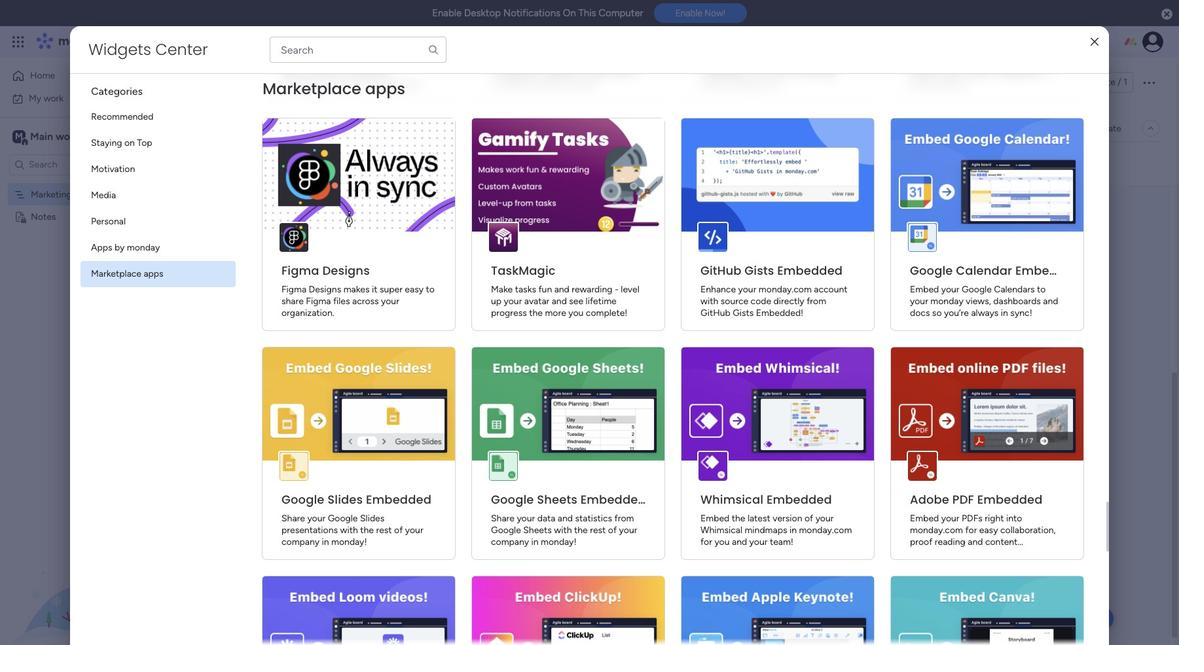 Task type: locate. For each thing, give the bounding box(es) containing it.
add widget
[[300, 157, 348, 168]]

marketing plan up type
[[199, 67, 354, 97]]

0 horizontal spatial main
[[30, 130, 53, 142]]

0 vertical spatial plan
[[308, 67, 354, 97]]

0 horizontal spatial to
[[426, 284, 435, 295]]

in down presentations
[[322, 537, 329, 548]]

directly
[[774, 296, 804, 307]]

this
[[578, 7, 596, 19]]

designs
[[322, 263, 370, 279], [309, 284, 341, 295]]

github
[[701, 263, 741, 279], [701, 308, 730, 319]]

track
[[475, 99, 496, 110]]

0 horizontal spatial company
[[282, 537, 320, 548]]

1 horizontal spatial monday!
[[541, 537, 577, 548]]

1 vertical spatial whimsical
[[701, 525, 742, 536]]

see for see plans
[[229, 36, 245, 47]]

monday.com
[[759, 284, 812, 295], [799, 525, 852, 536], [910, 525, 963, 536]]

0 horizontal spatial monday!
[[331, 537, 367, 548]]

staying
[[91, 137, 122, 149]]

in down version at bottom right
[[789, 525, 797, 536]]

arrow down image
[[529, 155, 545, 171]]

activity
[[1006, 77, 1038, 88]]

option
[[0, 183, 167, 185]]

of inside the google sheets embedded share your data and statistics from google sheets with the rest of your company in monday!
[[608, 525, 617, 536]]

on
[[124, 137, 135, 149]]

you down "see"
[[568, 308, 584, 319]]

Search field
[[375, 154, 415, 172]]

embedded inside the google sheets embedded share your data and statistics from google sheets with the rest of your company in monday!
[[581, 492, 646, 508]]

main right workspace image
[[30, 130, 53, 142]]

categories heading
[[81, 74, 236, 104]]

designs up makes
[[322, 263, 370, 279]]

and right data
[[558, 513, 573, 524]]

marketing up any
[[199, 67, 302, 97]]

add
[[300, 157, 317, 168]]

1 horizontal spatial company
[[491, 537, 529, 548]]

easy
[[405, 284, 424, 295], [979, 525, 998, 536]]

see for see more
[[597, 98, 613, 109]]

0 horizontal spatial marketing plan
[[31, 189, 91, 200]]

categories list box
[[81, 74, 246, 287]]

1 horizontal spatial marketplace apps
[[263, 78, 405, 100]]

easy inside figma designs figma designs makes it super easy to share figma files across your organization.
[[405, 284, 424, 295]]

and right dashboards
[[1043, 296, 1058, 307]]

widgets center
[[88, 39, 208, 60]]

1 vertical spatial gists
[[733, 308, 754, 319]]

work for my
[[44, 93, 64, 104]]

marketplace apps down the apps by monday
[[91, 268, 163, 280]]

1 share from the left
[[282, 513, 305, 524]]

v2 search image
[[366, 156, 375, 171]]

recommended
[[91, 111, 153, 122]]

the inside the google sheets embedded share your data and statistics from google sheets with the rest of your company in monday!
[[574, 525, 588, 536]]

media option
[[81, 183, 236, 209]]

collapse board header image
[[1146, 123, 1156, 134]]

1 vertical spatial marketing
[[31, 189, 72, 200]]

None search field
[[270, 37, 446, 63]]

monday.com inside adobe pdf embedded embed your pdfs right into monday.com for easy collaboration, proof reading and content management.
[[910, 525, 963, 536]]

2 monday! from the left
[[541, 537, 577, 548]]

with down data
[[554, 525, 572, 536]]

0 vertical spatial marketplace
[[263, 78, 361, 100]]

the down avatar
[[529, 308, 543, 319]]

company
[[282, 537, 320, 548], [491, 537, 529, 548]]

your inside the taskmagic make tasks fun and rewarding - level up your avatar and see lifetime progress the more you complete!
[[504, 296, 522, 307]]

account
[[814, 284, 848, 295]]

enable now! button
[[654, 3, 747, 23]]

0 horizontal spatial apps
[[144, 268, 163, 280]]

0 horizontal spatial marketing
[[31, 189, 72, 200]]

1 horizontal spatial rest
[[590, 525, 606, 536]]

0 vertical spatial marketing plan
[[199, 67, 354, 97]]

1 horizontal spatial enable
[[675, 8, 702, 18]]

marketing inside list box
[[31, 189, 72, 200]]

embedded for google slides embedded
[[366, 492, 431, 508]]

recommended option
[[81, 104, 236, 130]]

designs up files
[[309, 284, 341, 295]]

0 vertical spatial whimsical
[[701, 492, 763, 508]]

0 horizontal spatial with
[[340, 525, 358, 536]]

embedded inside the whimsical embedded embed the latest version of your whimsical mindmaps in monday.com for you and your team!
[[767, 492, 832, 508]]

marketing plan up notes
[[31, 189, 91, 200]]

-
[[615, 284, 619, 295]]

search image
[[428, 44, 439, 56]]

rest
[[376, 525, 392, 536], [590, 525, 606, 536]]

and down pdfs
[[968, 537, 983, 548]]

marketplace down by
[[91, 268, 141, 280]]

reading
[[935, 537, 966, 548]]

views,
[[966, 296, 991, 307]]

embed for embed
[[910, 513, 939, 524]]

embed up docs
[[910, 284, 939, 295]]

embed down adobe
[[910, 513, 939, 524]]

plan down the search in workspace field
[[74, 189, 91, 200]]

pdfs
[[962, 513, 983, 524]]

work inside button
[[44, 93, 64, 104]]

more
[[545, 308, 566, 319]]

1 to from the left
[[426, 284, 435, 295]]

latest
[[748, 513, 770, 524]]

and
[[436, 99, 451, 110], [554, 284, 569, 295], [552, 296, 567, 307], [1043, 296, 1058, 307], [558, 513, 573, 524], [732, 537, 747, 548], [968, 537, 983, 548]]

share inside the google sheets embedded share your data and statistics from google sheets with the rest of your company in monday!
[[491, 513, 515, 524]]

the right presentations
[[360, 525, 374, 536]]

workspace
[[56, 130, 107, 142]]

embed inside google calendar embedded embed your google calendars to your monday views, dashboards and docs so you're always in sync!
[[910, 284, 939, 295]]

motivation option
[[81, 156, 236, 183]]

your inside adobe pdf embedded embed your pdfs right into monday.com for easy collaboration, proof reading and content management.
[[941, 513, 959, 524]]

gists down source
[[733, 308, 754, 319]]

0 vertical spatial github
[[701, 263, 741, 279]]

0 horizontal spatial marketplace apps
[[91, 268, 163, 280]]

0 horizontal spatial work
[[44, 93, 64, 104]]

team!
[[770, 537, 793, 548]]

calendars
[[994, 284, 1035, 295]]

enable left desktop
[[432, 7, 462, 19]]

the down statistics
[[574, 525, 588, 536]]

you left team!
[[715, 537, 730, 548]]

see left more
[[597, 98, 613, 109]]

see plans
[[229, 36, 269, 47]]

1 horizontal spatial with
[[554, 525, 572, 536]]

gists up code
[[745, 263, 774, 279]]

work right my
[[44, 93, 64, 104]]

share for google sheets embedded
[[491, 513, 515, 524]]

embedded inside google calendar embedded embed your google calendars to your monday views, dashboards and docs so you're always in sync!
[[1015, 263, 1081, 279]]

top
[[137, 137, 152, 149]]

0 vertical spatial easy
[[405, 284, 424, 295]]

embedded
[[777, 263, 843, 279], [1015, 263, 1081, 279], [366, 492, 431, 508], [581, 492, 646, 508], [767, 492, 832, 508], [977, 492, 1043, 508]]

0 horizontal spatial monday
[[58, 34, 103, 49]]

with inside google slides embedded share your google slides presentations with the rest of your company in monday!
[[340, 525, 358, 536]]

to
[[426, 284, 435, 295], [1037, 284, 1046, 295]]

the inside the whimsical embedded embed the latest version of your whimsical mindmaps in monday.com for you and your team!
[[732, 513, 745, 524]]

with right presentations
[[340, 525, 358, 536]]

apps by monday
[[91, 242, 160, 253]]

main content
[[173, 0, 1179, 646]]

0 horizontal spatial see
[[229, 36, 245, 47]]

marketing
[[199, 67, 302, 97], [31, 189, 72, 200]]

automate
[[1080, 123, 1121, 134]]

marketing plan
[[199, 67, 354, 97], [31, 189, 91, 200]]

1 vertical spatial marketplace apps
[[91, 268, 163, 280]]

see
[[569, 296, 583, 307]]

see
[[229, 36, 245, 47], [597, 98, 613, 109]]

and inside google calendar embedded embed your google calendars to your monday views, dashboards and docs so you're always in sync!
[[1043, 296, 1058, 307]]

easy down right
[[979, 525, 998, 536]]

main table
[[219, 122, 262, 134]]

work for monday
[[106, 34, 129, 49]]

my work
[[29, 93, 64, 104]]

see left plans
[[229, 36, 245, 47]]

1 vertical spatial for
[[701, 537, 712, 548]]

0 horizontal spatial from
[[614, 513, 634, 524]]

embedded inside adobe pdf embedded embed your pdfs right into monday.com for easy collaboration, proof reading and content management.
[[977, 492, 1043, 508]]

sheets up data
[[537, 492, 577, 508]]

1 horizontal spatial for
[[965, 525, 977, 536]]

1 whimsical from the top
[[701, 492, 763, 508]]

embedded for google calendar embedded
[[1015, 263, 1081, 279]]

1 vertical spatial easy
[[979, 525, 998, 536]]

to right super
[[426, 284, 435, 295]]

widgets
[[88, 39, 151, 60]]

2 share from the left
[[491, 513, 515, 524]]

1 vertical spatial from
[[614, 513, 634, 524]]

embedded for adobe pdf embedded
[[977, 492, 1043, 508]]

monday right by
[[127, 242, 160, 253]]

embedded for google sheets embedded
[[581, 492, 646, 508]]

embed inside adobe pdf embedded embed your pdfs right into monday.com for easy collaboration, proof reading and content management.
[[910, 513, 939, 524]]

2 company from the left
[[491, 537, 529, 548]]

1 vertical spatial figma
[[282, 284, 306, 295]]

project
[[557, 99, 587, 110]]

1 vertical spatial apps
[[144, 268, 163, 280]]

2 to from the left
[[1037, 284, 1046, 295]]

embed inside the whimsical embedded embed the latest version of your whimsical mindmaps in monday.com for you and your team!
[[701, 513, 729, 524]]

monday inside google calendar embedded embed your google calendars to your monday views, dashboards and docs so you're always in sync!
[[930, 296, 964, 307]]

main left table
[[219, 122, 238, 134]]

easy right super
[[405, 284, 424, 295]]

0 horizontal spatial rest
[[376, 525, 392, 536]]

enable for enable now!
[[675, 8, 702, 18]]

marketplace apps
[[263, 78, 405, 100], [91, 268, 163, 280]]

docs
[[910, 308, 930, 319]]

1 monday! from the left
[[331, 537, 367, 548]]

company inside google slides embedded share your google slides presentations with the rest of your company in monday!
[[282, 537, 320, 548]]

0 horizontal spatial marketplace
[[91, 268, 141, 280]]

more dots image
[[646, 219, 655, 228]]

monday! down presentations
[[331, 537, 367, 548]]

monday.com up reading
[[910, 525, 963, 536]]

with inside github gists embedded enhance your monday.com account with source code directly from github gists embedded!
[[701, 296, 718, 307]]

to inside google calendar embedded embed your google calendars to your monday views, dashboards and docs so you're always in sync!
[[1037, 284, 1046, 295]]

personal option
[[81, 209, 236, 235]]

1 vertical spatial designs
[[309, 284, 341, 295]]

filter button
[[483, 153, 545, 174]]

gists
[[745, 263, 774, 279], [733, 308, 754, 319]]

enable inside button
[[675, 8, 702, 18]]

1 horizontal spatial easy
[[979, 525, 998, 536]]

1 horizontal spatial apps
[[365, 78, 405, 100]]

0 vertical spatial you
[[568, 308, 584, 319]]

in left "sync!"
[[1001, 308, 1008, 319]]

add widget button
[[276, 153, 353, 173]]

workspace image
[[12, 129, 26, 144]]

with down enhance
[[701, 296, 718, 307]]

from down account
[[807, 296, 826, 307]]

1 company from the left
[[282, 537, 320, 548]]

0 vertical spatial see
[[229, 36, 245, 47]]

share up presentations
[[282, 513, 305, 524]]

1 horizontal spatial from
[[807, 296, 826, 307]]

1 horizontal spatial monday
[[127, 242, 160, 253]]

add view image
[[334, 123, 339, 133]]

1 horizontal spatial work
[[106, 34, 129, 49]]

monday up you're
[[930, 296, 964, 307]]

plan
[[308, 67, 354, 97], [74, 189, 91, 200]]

and down mindmaps
[[732, 537, 747, 548]]

1 horizontal spatial plan
[[308, 67, 354, 97]]

marketplace inside marketplace apps 'option'
[[91, 268, 141, 280]]

show board description image
[[363, 76, 379, 89]]

0 vertical spatial marketplace apps
[[263, 78, 405, 100]]

1 vertical spatial marketplace
[[91, 268, 141, 280]]

1 vertical spatial see
[[597, 98, 613, 109]]

whimsical up latest
[[701, 492, 763, 508]]

work up categories
[[106, 34, 129, 49]]

in inside the whimsical embedded embed the latest version of your whimsical mindmaps in monday.com for you and your team!
[[789, 525, 797, 536]]

embed left latest
[[701, 513, 729, 524]]

of
[[273, 99, 282, 110], [498, 99, 507, 110], [805, 513, 813, 524], [394, 525, 403, 536], [608, 525, 617, 536]]

timeline
[[282, 122, 316, 134]]

0 horizontal spatial share
[[282, 513, 305, 524]]

enable left now!
[[675, 8, 702, 18]]

main inside workspace selection element
[[30, 130, 53, 142]]

1 vertical spatial work
[[44, 93, 64, 104]]

monday.com inside github gists embedded enhance your monday.com account with source code directly from github gists embedded!
[[759, 284, 812, 295]]

marketplace up timeline
[[263, 78, 361, 100]]

rest inside google slides embedded share your google slides presentations with the rest of your company in monday!
[[376, 525, 392, 536]]

share left data
[[491, 513, 515, 524]]

2 horizontal spatial monday
[[930, 296, 964, 307]]

0 vertical spatial for
[[965, 525, 977, 536]]

files
[[333, 296, 350, 307]]

main workspace
[[30, 130, 107, 142]]

monday work management
[[58, 34, 203, 49]]

right
[[985, 513, 1004, 524]]

1 horizontal spatial to
[[1037, 284, 1046, 295]]

2 horizontal spatial with
[[701, 296, 718, 307]]

the left latest
[[732, 513, 745, 524]]

1 vertical spatial github
[[701, 308, 730, 319]]

0 vertical spatial from
[[807, 296, 826, 307]]

monday! down data
[[541, 537, 577, 548]]

github down source
[[701, 308, 730, 319]]

embedded inside google slides embedded share your google slides presentations with the rest of your company in monday!
[[366, 492, 431, 508]]

1 image
[[988, 27, 1000, 42]]

keep
[[453, 99, 473, 110]]

and inside the whimsical embedded embed the latest version of your whimsical mindmaps in monday.com for you and your team!
[[732, 537, 747, 548]]

figma
[[282, 263, 319, 279], [282, 284, 306, 295], [306, 296, 331, 307]]

2 vertical spatial monday
[[930, 296, 964, 307]]

monday.com up directly
[[759, 284, 812, 295]]

from right statistics
[[614, 513, 634, 524]]

mindmaps
[[745, 525, 787, 536]]

you inside the whimsical embedded embed the latest version of your whimsical mindmaps in monday.com for you and your team!
[[715, 537, 730, 548]]

staying on top option
[[81, 130, 236, 156]]

see inside button
[[229, 36, 245, 47]]

0 horizontal spatial plan
[[74, 189, 91, 200]]

0 vertical spatial work
[[106, 34, 129, 49]]

the
[[529, 308, 543, 319], [732, 513, 745, 524], [360, 525, 374, 536], [574, 525, 588, 536]]

the inside google slides embedded share your google slides presentations with the rest of your company in monday!
[[360, 525, 374, 536]]

1 vertical spatial monday
[[127, 242, 160, 253]]

plan up the assign
[[308, 67, 354, 97]]

in down data
[[531, 537, 539, 548]]

0 horizontal spatial for
[[701, 537, 712, 548]]

whimsical left mindmaps
[[701, 525, 742, 536]]

google
[[910, 263, 953, 279], [962, 284, 992, 295], [282, 492, 324, 508], [491, 492, 534, 508], [328, 513, 358, 524], [491, 525, 521, 536]]

1 horizontal spatial you
[[715, 537, 730, 548]]

to right calendars
[[1037, 284, 1046, 295]]

sheets down data
[[523, 525, 552, 536]]

0 vertical spatial gists
[[745, 263, 774, 279]]

monday up home button
[[58, 34, 103, 49]]

monday.com down version at bottom right
[[799, 525, 852, 536]]

you
[[568, 308, 584, 319], [715, 537, 730, 548]]

sync!
[[1010, 308, 1032, 319]]

and inside the google sheets embedded share your data and statistics from google sheets with the rest of your company in monday!
[[558, 513, 573, 524]]

plan inside list box
[[74, 189, 91, 200]]

1 vertical spatial marketing plan
[[31, 189, 91, 200]]

embedded for github gists embedded
[[777, 263, 843, 279]]

from
[[807, 296, 826, 307], [614, 513, 634, 524]]

2 rest from the left
[[590, 525, 606, 536]]

1 vertical spatial sheets
[[523, 525, 552, 536]]

github up enhance
[[701, 263, 741, 279]]

activity button
[[1001, 72, 1063, 93]]

1 horizontal spatial see
[[597, 98, 613, 109]]

0 horizontal spatial easy
[[405, 284, 424, 295]]

share
[[282, 513, 305, 524], [491, 513, 515, 524]]

for inside adobe pdf embedded embed your pdfs right into monday.com for easy collaboration, proof reading and content management.
[[965, 525, 977, 536]]

of inside google slides embedded share your google slides presentations with the rest of your company in monday!
[[394, 525, 403, 536]]

list box
[[0, 181, 167, 405]]

main inside button
[[219, 122, 238, 134]]

person button
[[422, 153, 479, 174]]

0 horizontal spatial you
[[568, 308, 584, 319]]

1 horizontal spatial share
[[491, 513, 515, 524]]

1 vertical spatial you
[[715, 537, 730, 548]]

in
[[1001, 308, 1008, 319], [789, 525, 797, 536], [322, 537, 329, 548], [531, 537, 539, 548]]

monday inside option
[[127, 242, 160, 253]]

assign
[[318, 99, 345, 110]]

dapulse integrations image
[[934, 123, 944, 133]]

1 horizontal spatial main
[[219, 122, 238, 134]]

0 horizontal spatial enable
[[432, 7, 462, 19]]

google slides embedded share your google slides presentations with the rest of your company in monday!
[[282, 492, 431, 548]]

dashboards
[[993, 296, 1041, 307]]

select product image
[[12, 35, 25, 48]]

marketing up notes
[[31, 189, 72, 200]]

1 horizontal spatial marketing
[[199, 67, 302, 97]]

1 vertical spatial plan
[[74, 189, 91, 200]]

and up more
[[552, 296, 567, 307]]

table
[[241, 122, 262, 134]]

share inside google slides embedded share your google slides presentations with the rest of your company in monday!
[[282, 513, 305, 524]]

1
[[1124, 77, 1127, 88]]

main
[[219, 122, 238, 134], [30, 130, 53, 142]]

marketplace apps up add view icon
[[263, 78, 405, 100]]

with
[[701, 296, 718, 307], [340, 525, 358, 536], [554, 525, 572, 536]]

v2 funnel image
[[262, 219, 271, 228]]

1 rest from the left
[[376, 525, 392, 536]]

embedded inside github gists embedded enhance your monday.com account with source code directly from github gists embedded!
[[777, 263, 843, 279]]

embed for embedded
[[910, 284, 939, 295]]



Task type: vqa. For each thing, say whether or not it's contained in the screenshot.


Task type: describe. For each thing, give the bounding box(es) containing it.
home button
[[8, 65, 141, 86]]

lifetime
[[586, 296, 617, 307]]

/
[[1118, 77, 1121, 88]]

see more link
[[596, 98, 637, 111]]

share for google slides embedded
[[282, 513, 305, 524]]

list box containing marketing plan
[[0, 181, 167, 405]]

collaboration,
[[1000, 525, 1056, 536]]

categories
[[91, 85, 143, 98]]

m
[[15, 131, 23, 142]]

timelines
[[397, 99, 434, 110]]

help image
[[1097, 35, 1110, 48]]

widget
[[319, 157, 348, 168]]

project.
[[284, 99, 316, 110]]

it
[[372, 284, 377, 295]]

with inside the google sheets embedded share your data and statistics from google sheets with the rest of your company in monday!
[[554, 525, 572, 536]]

1 horizontal spatial marketplace
[[263, 78, 361, 100]]

adobe pdf embedded embed your pdfs right into monday.com for easy collaboration, proof reading and content management.
[[910, 492, 1056, 560]]

easy inside adobe pdf embedded embed your pdfs right into monday.com for easy collaboration, proof reading and content management.
[[979, 525, 998, 536]]

adobe
[[910, 492, 949, 508]]

so
[[932, 308, 942, 319]]

lottie animation element
[[0, 513, 167, 646]]

marketplace apps option
[[81, 261, 236, 287]]

my
[[29, 93, 41, 104]]

pdf
[[952, 492, 974, 508]]

Marketing plan field
[[196, 67, 357, 97]]

fun
[[538, 284, 552, 295]]

help
[[1079, 612, 1102, 626]]

apps
[[91, 242, 112, 253]]

main table button
[[198, 118, 272, 139]]

type
[[252, 99, 271, 110]]

in inside the google sheets embedded share your data and statistics from google sheets with the rest of your company in monday!
[[531, 537, 539, 548]]

into
[[1006, 513, 1022, 524]]

presentations
[[282, 525, 338, 536]]

private board image
[[14, 210, 26, 223]]

level
[[621, 284, 639, 295]]

where
[[509, 99, 534, 110]]

apps inside 'option'
[[144, 268, 163, 280]]

monday.com inside the whimsical embedded embed the latest version of your whimsical mindmaps in monday.com for you and your team!
[[799, 525, 852, 536]]

any
[[235, 99, 250, 110]]

github gists embedded enhance your monday.com account with source code directly from github gists embedded!
[[701, 263, 848, 319]]

now!
[[705, 8, 725, 18]]

invite / 1 button
[[1068, 72, 1133, 93]]

version
[[773, 513, 802, 524]]

enable for enable desktop notifications on this computer
[[432, 7, 462, 19]]

the inside the taskmagic make tasks fun and rewarding - level up your avatar and see lifetime progress the more you complete!
[[529, 308, 543, 319]]

to inside figma designs figma designs makes it super easy to share figma files across your organization.
[[426, 284, 435, 295]]

main for main table
[[219, 122, 238, 134]]

0 vertical spatial apps
[[365, 78, 405, 100]]

0 vertical spatial marketing
[[199, 67, 302, 97]]

2 whimsical from the top
[[701, 525, 742, 536]]

0 vertical spatial figma
[[282, 263, 319, 279]]

and left keep on the left top of page
[[436, 99, 451, 110]]

stands.
[[589, 99, 618, 110]]

your inside figma designs figma designs makes it super easy to share figma files across your organization.
[[381, 296, 399, 307]]

up
[[491, 296, 502, 307]]

apps by monday option
[[81, 235, 236, 261]]

Search for a column type search field
[[270, 37, 446, 63]]

makes
[[343, 284, 370, 295]]

2 vertical spatial figma
[[306, 296, 331, 307]]

see plans button
[[211, 32, 274, 52]]

content
[[985, 537, 1018, 548]]

dapulse close image
[[1161, 8, 1173, 21]]

0 vertical spatial sheets
[[537, 492, 577, 508]]

embedded!
[[756, 308, 803, 319]]

marketing plan inside list box
[[31, 189, 91, 200]]

notifications
[[503, 7, 560, 19]]

dapulse x slim image
[[1091, 37, 1099, 47]]

your inside github gists embedded enhance your monday.com account with source code directly from github gists embedded!
[[738, 284, 756, 295]]

1 github from the top
[[701, 263, 741, 279]]

across
[[352, 296, 379, 307]]

rest inside the google sheets embedded share your data and statistics from google sheets with the rest of your company in monday!
[[590, 525, 606, 536]]

management
[[132, 34, 203, 49]]

taskmagic make tasks fun and rewarding - level up your avatar and see lifetime progress the more you complete!
[[491, 263, 639, 319]]

lottie animation image
[[0, 513, 167, 646]]

from inside the google sheets embedded share your data and statistics from google sheets with the rest of your company in monday!
[[614, 513, 634, 524]]

Search in workspace field
[[27, 157, 109, 172]]

manage
[[200, 99, 233, 110]]

calendar
[[956, 263, 1012, 279]]

help button
[[1068, 608, 1114, 630]]

google calendar embedded embed your google calendars to your monday views, dashboards and docs so you're always in sync!
[[910, 263, 1081, 319]]

owners,
[[347, 99, 379, 110]]

invite / 1
[[1093, 77, 1127, 88]]

0 vertical spatial monday
[[58, 34, 103, 49]]

1 vertical spatial slides
[[360, 513, 384, 524]]

0 vertical spatial designs
[[322, 263, 370, 279]]

monday! inside google slides embedded share your google slides presentations with the rest of your company in monday!
[[331, 537, 367, 548]]

organization.
[[282, 308, 334, 319]]

data
[[537, 513, 555, 524]]

autopilot image
[[1064, 119, 1075, 136]]

workspace selection element
[[12, 129, 109, 146]]

for inside the whimsical embedded embed the latest version of your whimsical mindmaps in monday.com for you and your team!
[[701, 537, 712, 548]]

always
[[971, 308, 999, 319]]

timeline button
[[272, 118, 326, 139]]

on
[[563, 7, 576, 19]]

my work button
[[8, 88, 141, 109]]

of inside the whimsical embedded embed the latest version of your whimsical mindmaps in monday.com for you and your team!
[[805, 513, 813, 524]]

marketplace apps inside 'option'
[[91, 268, 163, 280]]

enable now!
[[675, 8, 725, 18]]

monday! inside the google sheets embedded share your data and statistics from google sheets with the rest of your company in monday!
[[541, 537, 577, 548]]

source
[[721, 296, 748, 307]]

2 github from the top
[[701, 308, 730, 319]]

main for main workspace
[[30, 130, 53, 142]]

desktop
[[464, 7, 501, 19]]

and inside adobe pdf embedded embed your pdfs right into monday.com for easy collaboration, proof reading and content management.
[[968, 537, 983, 548]]

management.
[[910, 549, 966, 560]]

invite
[[1093, 77, 1115, 88]]

google sheets embedded share your data and statistics from google sheets with the rest of your company in monday!
[[491, 492, 646, 548]]

from inside github gists embedded enhance your monday.com account with source code directly from github gists embedded!
[[807, 296, 826, 307]]

company inside the google sheets embedded share your data and statistics from google sheets with the rest of your company in monday!
[[491, 537, 529, 548]]

more
[[615, 98, 636, 109]]

and right the fun
[[554, 284, 569, 295]]

set
[[382, 99, 394, 110]]

kendall parks image
[[1142, 31, 1163, 52]]

filter
[[504, 158, 524, 169]]

you're
[[944, 308, 969, 319]]

super
[[380, 284, 403, 295]]

media
[[91, 190, 116, 201]]

add to favorites image
[[385, 76, 398, 89]]

plans
[[247, 36, 269, 47]]

1 horizontal spatial marketing plan
[[199, 67, 354, 97]]

in inside google slides embedded share your google slides presentations with the rest of your company in monday!
[[322, 537, 329, 548]]

statistics
[[575, 513, 612, 524]]

in inside google calendar embedded embed your google calendars to your monday views, dashboards and docs so you're always in sync!
[[1001, 308, 1008, 319]]

enable desktop notifications on this computer
[[432, 7, 643, 19]]

person
[[443, 158, 471, 169]]

code
[[751, 296, 771, 307]]

you inside the taskmagic make tasks fun and rewarding - level up your avatar and see lifetime progress the more you complete!
[[568, 308, 584, 319]]

figma designs figma designs makes it super easy to share figma files across your organization.
[[282, 263, 435, 319]]

0 vertical spatial slides
[[328, 492, 363, 508]]

tasks
[[515, 284, 536, 295]]

home
[[30, 70, 55, 81]]

taskmagic
[[491, 263, 556, 279]]

make
[[491, 284, 513, 295]]



